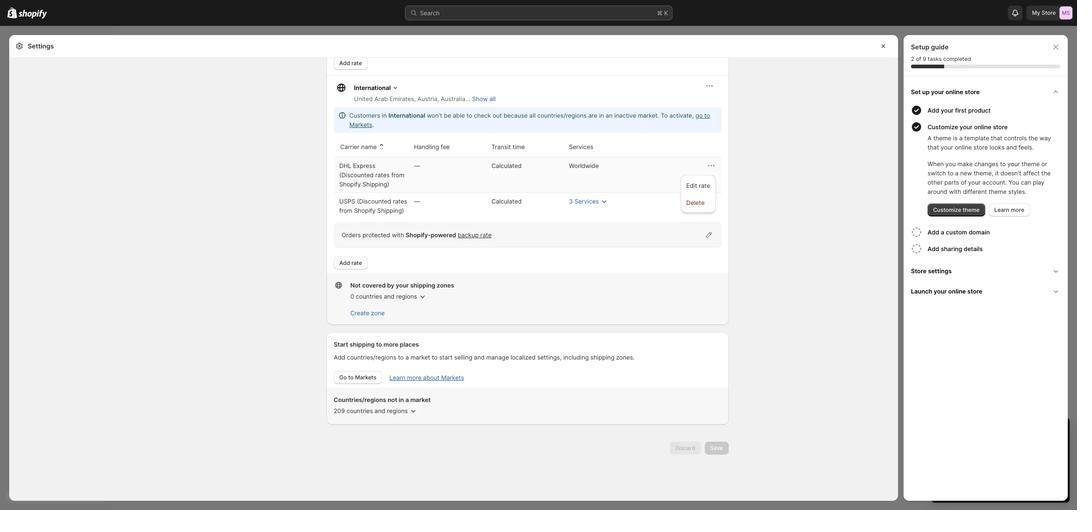 Task type: describe. For each thing, give the bounding box(es) containing it.
online down settings
[[949, 288, 967, 295]]

your up doesn't
[[1008, 160, 1021, 168]]

set up your online store button
[[908, 82, 1065, 102]]

way
[[1040, 134, 1052, 142]]

shopify inside usps (discounted rates from shopify shipping)
[[354, 207, 376, 214]]

first
[[956, 107, 967, 114]]

1 horizontal spatial shipping
[[411, 282, 436, 289]]

settings
[[929, 267, 952, 275]]

edit rate
[[687, 182, 711, 189]]

a inside add a custom domain button
[[942, 228, 945, 236]]

express
[[353, 162, 376, 169]]

set
[[912, 88, 921, 96]]

details
[[964, 245, 984, 252]]

services inside button
[[575, 198, 599, 205]]

add for to
[[334, 354, 345, 361]]

add a custom domain
[[928, 228, 991, 236]]

209 countries and regions
[[334, 407, 408, 415]]

your right up
[[932, 88, 945, 96]]

is
[[954, 134, 958, 142]]

edit
[[687, 182, 698, 189]]

2 add rate from the top
[[340, 259, 362, 266]]

settings,
[[538, 354, 562, 361]]

0 vertical spatial of
[[917, 55, 922, 62]]

my store
[[1033, 9, 1057, 16]]

2 add rate button from the top
[[334, 257, 368, 270]]

carrier name button
[[339, 138, 388, 156]]

1 vertical spatial shipping
[[350, 341, 375, 348]]

usps
[[340, 198, 355, 205]]

online inside a theme is a template that controls the way that your online store looks and feels.
[[956, 144, 972, 151]]

product
[[969, 107, 991, 114]]

and right selling
[[474, 354, 485, 361]]

emirates,
[[390, 95, 416, 102]]

your left first
[[942, 107, 954, 114]]

to right go
[[348, 374, 354, 381]]

inactive
[[615, 112, 637, 119]]

worldwide
[[569, 162, 599, 169]]

the inside when you make changes to your theme or switch to a new theme, it doesn't affect the other parts of your account. you can play around with different theme styles.
[[1042, 169, 1051, 177]]

shopify inside the dhl express (discounted rates from shopify shipping)
[[340, 180, 361, 188]]

a theme is a template that controls the way that your online store looks and feels.
[[928, 134, 1052, 151]]

switch
[[928, 169, 947, 177]]

to right the able
[[467, 112, 473, 119]]

countries/regions not in a market
[[334, 396, 431, 403]]

market for in
[[411, 396, 431, 403]]

or
[[1042, 160, 1048, 168]]

theme down account.
[[989, 188, 1007, 195]]

other
[[928, 179, 943, 186]]

customize for customize your online store
[[928, 123, 959, 131]]

with inside settings dialog
[[392, 231, 404, 239]]

launch your online store
[[912, 288, 983, 295]]

places
[[400, 341, 419, 348]]

shopify image
[[7, 7, 17, 18]]

your right launch
[[934, 288, 947, 295]]

add sharing details button
[[928, 240, 1065, 257]]

dhl express (discounted rates from shopify shipping)
[[340, 162, 405, 188]]

including
[[564, 354, 589, 361]]

store down the store settings button
[[968, 288, 983, 295]]

— for usps (discounted rates from shopify shipping)
[[414, 198, 420, 205]]

0 countries and regions button
[[351, 290, 428, 303]]

to up doesn't
[[1001, 160, 1007, 168]]

countries/regions
[[334, 396, 386, 403]]

to
[[661, 112, 668, 119]]

all inside status
[[530, 112, 536, 119]]

— for dhl express (discounted rates from shopify shipping)
[[414, 162, 420, 169]]

it
[[996, 169, 999, 177]]

1 add rate from the top
[[340, 60, 362, 66]]

handling
[[414, 143, 439, 150]]

create zone
[[351, 309, 385, 317]]

store inside button
[[965, 88, 980, 96]]

calculated for dhl express (discounted rates from shopify shipping)
[[492, 162, 522, 169]]

zones
[[437, 282, 454, 289]]

launch your online store button
[[908, 281, 1065, 301]]

1 add rate button from the top
[[334, 57, 368, 70]]

are
[[589, 112, 598, 119]]

market for to
[[411, 354, 430, 361]]

australia...
[[441, 95, 471, 102]]

rate inside button
[[699, 182, 711, 189]]

0 horizontal spatial countries/regions
[[347, 354, 397, 361]]

make
[[958, 160, 973, 168]]

arab
[[375, 95, 388, 102]]

1 horizontal spatial store
[[1042, 9, 1057, 16]]

feels.
[[1019, 144, 1035, 151]]

not covered by your shipping zones
[[351, 282, 454, 289]]

setup guide
[[912, 43, 949, 51]]

shipping) inside the dhl express (discounted rates from shopify shipping)
[[363, 180, 390, 188]]

3 services
[[569, 198, 599, 205]]

styles.
[[1009, 188, 1027, 195]]

can
[[1022, 179, 1032, 186]]

countries for 0
[[356, 293, 382, 300]]

your inside a theme is a template that controls the way that your online store looks and feels.
[[941, 144, 954, 151]]

domain
[[969, 228, 991, 236]]

learn for learn more
[[995, 206, 1010, 213]]

up
[[923, 88, 930, 96]]

my
[[1033, 9, 1041, 16]]

and inside a theme is a template that controls the way that your online store looks and feels.
[[1007, 144, 1018, 151]]

online up template
[[975, 123, 992, 131]]

manage
[[487, 354, 509, 361]]

go to markets
[[350, 112, 711, 128]]

protected
[[363, 231, 391, 239]]

austria,
[[418, 95, 439, 102]]

0 vertical spatial all
[[490, 95, 496, 102]]

markets for go to markets
[[355, 374, 377, 381]]

regions for 209 countries and regions
[[387, 407, 408, 415]]

to down places at the left
[[398, 354, 404, 361]]

0 horizontal spatial more
[[384, 341, 399, 348]]

because
[[504, 112, 528, 119]]

powered
[[431, 231, 456, 239]]

0 horizontal spatial in
[[382, 112, 387, 119]]

when you make changes to your theme or switch to a new theme, it doesn't affect the other parts of your account. you can play around with different theme styles.
[[928, 160, 1051, 195]]

united
[[354, 95, 373, 102]]

a for countries/regions not in a market
[[406, 396, 409, 403]]

add your first product
[[928, 107, 991, 114]]

settings dialog
[[9, 0, 899, 501]]

controls
[[1005, 134, 1028, 142]]

⌘
[[658, 9, 663, 17]]

a
[[928, 134, 932, 142]]

orders
[[342, 231, 361, 239]]

3
[[569, 198, 573, 205]]

a for add countries/regions to a market to start selling and manage localized settings, including shipping zones.
[[406, 354, 409, 361]]

store settings button
[[908, 261, 1065, 281]]

more for learn more
[[1012, 206, 1025, 213]]

a inside when you make changes to your theme or switch to a new theme, it doesn't affect the other parts of your account. you can play around with different theme styles.
[[956, 169, 959, 177]]

more for learn more about markets
[[407, 374, 422, 381]]

international button
[[328, 76, 402, 94]]

check
[[474, 112, 491, 119]]

learn for learn more about markets
[[390, 374, 406, 381]]

market.
[[638, 112, 660, 119]]

0 vertical spatial services
[[569, 143, 594, 150]]

account.
[[983, 179, 1008, 186]]

store down "add your first product" button
[[994, 123, 1008, 131]]

transit
[[492, 143, 511, 150]]

customize your online store element
[[910, 133, 1065, 216]]



Task type: locate. For each thing, give the bounding box(es) containing it.
0 vertical spatial customize
[[928, 123, 959, 131]]

add rate up not
[[340, 259, 362, 266]]

(discounted down the dhl express (discounted rates from shopify shipping)
[[357, 198, 391, 205]]

shipping) down express
[[363, 180, 390, 188]]

go to markets link
[[350, 112, 711, 128]]

add countries/regions to a market to start selling and manage localized settings, including shipping zones.
[[334, 354, 635, 361]]

add rate button
[[334, 57, 368, 70], [334, 257, 368, 270]]

of right 2
[[917, 55, 922, 62]]

go
[[340, 374, 347, 381]]

parts
[[945, 179, 960, 186]]

all right show
[[490, 95, 496, 102]]

theme inside a theme is a template that controls the way that your online store looks and feels.
[[934, 134, 952, 142]]

add down the start
[[334, 354, 345, 361]]

2 horizontal spatial in
[[599, 112, 604, 119]]

1 horizontal spatial learn
[[995, 206, 1010, 213]]

countries for 209
[[347, 407, 373, 415]]

shopify up usps
[[340, 180, 361, 188]]

your trial just started element
[[932, 442, 1070, 503]]

0 vertical spatial market
[[411, 354, 430, 361]]

your
[[932, 88, 945, 96], [942, 107, 954, 114], [960, 123, 973, 131], [941, 144, 954, 151], [1008, 160, 1021, 168], [969, 179, 981, 186], [396, 282, 409, 289], [934, 288, 947, 295]]

the inside a theme is a template that controls the way that your online store looks and feels.
[[1029, 134, 1039, 142]]

create
[[351, 309, 370, 317]]

countries/regions down 'start shipping to more places'
[[347, 354, 397, 361]]

time
[[513, 143, 525, 150]]

1 horizontal spatial that
[[992, 134, 1003, 142]]

(discounted
[[340, 171, 374, 179], [357, 198, 391, 205]]

and down controls
[[1007, 144, 1018, 151]]

store up product
[[965, 88, 980, 96]]

1 horizontal spatial of
[[961, 179, 967, 186]]

to down you
[[948, 169, 954, 177]]

more left about
[[407, 374, 422, 381]]

not
[[388, 396, 398, 403]]

0 vertical spatial the
[[1029, 134, 1039, 142]]

covered
[[362, 282, 386, 289]]

a down places at the left
[[406, 354, 409, 361]]

rate right backup
[[481, 231, 492, 239]]

that
[[992, 134, 1003, 142], [928, 144, 940, 151]]

that up looks
[[992, 134, 1003, 142]]

add up international "dropdown button"
[[340, 60, 350, 66]]

2 horizontal spatial more
[[1012, 206, 1025, 213]]

a inside a theme is a template that controls the way that your online store looks and feels.
[[960, 134, 963, 142]]

mark add a custom domain as done image
[[912, 227, 923, 238]]

0 horizontal spatial from
[[340, 207, 353, 214]]

of
[[917, 55, 922, 62], [961, 179, 967, 186]]

customize
[[928, 123, 959, 131], [934, 206, 962, 213]]

set up your online store
[[912, 88, 980, 96]]

add for custom
[[928, 228, 940, 236]]

mark add sharing details as done image
[[912, 243, 923, 254]]

add rate button up not
[[334, 257, 368, 270]]

1 calculated from the top
[[492, 162, 522, 169]]

a right not
[[406, 396, 409, 403]]

shipping)
[[363, 180, 390, 188], [378, 207, 404, 214]]

add inside button
[[928, 245, 940, 252]]

(discounted down express
[[340, 171, 374, 179]]

customize inside customize your online store button
[[928, 123, 959, 131]]

0 vertical spatial countries/regions
[[538, 112, 587, 119]]

looks
[[990, 144, 1005, 151]]

with down parts on the right top of page
[[950, 188, 962, 195]]

0 vertical spatial more
[[1012, 206, 1025, 213]]

customize your online store
[[928, 123, 1008, 131]]

0 vertical spatial add rate
[[340, 60, 362, 66]]

a right is
[[960, 134, 963, 142]]

shipping right the start
[[350, 341, 375, 348]]

handling fee
[[414, 143, 450, 150]]

customize for customize theme
[[934, 206, 962, 213]]

add for details
[[928, 245, 940, 252]]

— down handling
[[414, 162, 420, 169]]

shipping) inside usps (discounted rates from shopify shipping)
[[378, 207, 404, 214]]

0 vertical spatial add rate button
[[334, 57, 368, 70]]

add inside button
[[928, 107, 940, 114]]

1 vertical spatial countries/regions
[[347, 354, 397, 361]]

learn more about markets link
[[390, 374, 464, 381]]

1 vertical spatial more
[[384, 341, 399, 348]]

0 horizontal spatial with
[[392, 231, 404, 239]]

1 vertical spatial regions
[[387, 407, 408, 415]]

2 of 9 tasks completed
[[912, 55, 972, 62]]

fee
[[441, 143, 450, 150]]

0 horizontal spatial rates
[[376, 171, 390, 179]]

services right 3
[[575, 198, 599, 205]]

go to markets link
[[334, 371, 382, 384]]

0 vertical spatial shipping)
[[363, 180, 390, 188]]

markets
[[350, 121, 373, 128], [355, 374, 377, 381], [441, 374, 464, 381]]

0 horizontal spatial shipping
[[350, 341, 375, 348]]

1 vertical spatial from
[[340, 207, 353, 214]]

by
[[387, 282, 395, 289]]

learn inside customize your online store element
[[995, 206, 1010, 213]]

an
[[606, 112, 613, 119]]

to left places at the left
[[376, 341, 382, 348]]

(discounted inside the dhl express (discounted rates from shopify shipping)
[[340, 171, 374, 179]]

from up usps (discounted rates from shopify shipping) at top left
[[392, 171, 405, 179]]

1 vertical spatial market
[[411, 396, 431, 403]]

to
[[467, 112, 473, 119], [705, 112, 711, 119], [1001, 160, 1007, 168], [948, 169, 954, 177], [376, 341, 382, 348], [398, 354, 404, 361], [432, 354, 438, 361], [348, 374, 354, 381]]

and down by
[[384, 293, 395, 300]]

learn up not
[[390, 374, 406, 381]]

name
[[361, 143, 377, 150]]

1 vertical spatial add rate button
[[334, 257, 368, 270]]

transit time
[[492, 143, 525, 150]]

status inside settings dialog
[[334, 107, 722, 133]]

customize down around
[[934, 206, 962, 213]]

of inside when you make changes to your theme or switch to a new theme, it doesn't affect the other parts of your account. you can play around with different theme styles.
[[961, 179, 967, 186]]

— up orders protected with shopify-powered backup rate
[[414, 198, 420, 205]]

store
[[965, 88, 980, 96], [994, 123, 1008, 131], [974, 144, 989, 151], [968, 288, 983, 295]]

the up feels.
[[1029, 134, 1039, 142]]

with inside when you make changes to your theme or switch to a new theme, it doesn't affect the other parts of your account. you can play around with different theme styles.
[[950, 188, 962, 195]]

theme up affect
[[1022, 160, 1040, 168]]

0 horizontal spatial all
[[490, 95, 496, 102]]

activate,
[[670, 112, 694, 119]]

backup rate button
[[453, 228, 497, 241]]

international inside "dropdown button"
[[354, 84, 391, 91]]

209 countries and regions button
[[334, 404, 418, 417]]

your up template
[[960, 123, 973, 131]]

regions for 0 countries and regions
[[396, 293, 417, 300]]

add rate button up international "dropdown button"
[[334, 57, 368, 70]]

2 — from the top
[[414, 198, 420, 205]]

create zone button
[[345, 307, 391, 319]]

markets down "customers"
[[350, 121, 373, 128]]

learn up add a custom domain button on the top right
[[995, 206, 1010, 213]]

from inside the dhl express (discounted rates from shopify shipping)
[[392, 171, 405, 179]]

0 vertical spatial international
[[354, 84, 391, 91]]

you
[[1009, 179, 1020, 186]]

1 vertical spatial countries
[[347, 407, 373, 415]]

from down usps
[[340, 207, 353, 214]]

0 vertical spatial —
[[414, 162, 420, 169]]

affect
[[1024, 169, 1040, 177]]

rate up international "dropdown button"
[[352, 60, 362, 66]]

0 vertical spatial calculated
[[492, 162, 522, 169]]

2 horizontal spatial shipping
[[591, 354, 615, 361]]

1 horizontal spatial countries/regions
[[538, 112, 587, 119]]

different
[[964, 188, 988, 195]]

store up launch
[[912, 267, 927, 275]]

1 horizontal spatial from
[[392, 171, 405, 179]]

1 vertical spatial services
[[575, 198, 599, 205]]

out
[[493, 112, 502, 119]]

1 horizontal spatial in
[[399, 396, 404, 403]]

0 vertical spatial that
[[992, 134, 1003, 142]]

with left shopify-
[[392, 231, 404, 239]]

1 vertical spatial international
[[389, 112, 426, 119]]

add inside button
[[928, 228, 940, 236]]

1 market from the top
[[411, 354, 430, 361]]

from inside usps (discounted rates from shopify shipping)
[[340, 207, 353, 214]]

setup
[[912, 43, 930, 51]]

carrier
[[340, 143, 360, 150]]

0 vertical spatial shopify
[[340, 180, 361, 188]]

2 vertical spatial shipping
[[591, 354, 615, 361]]

usps (discounted rates from shopify shipping)
[[340, 198, 408, 214]]

selling
[[455, 354, 473, 361]]

template
[[965, 134, 990, 142]]

online up add your first product at the right of the page
[[946, 88, 964, 96]]

and down countries/regions not in a market
[[375, 407, 385, 415]]

1 vertical spatial of
[[961, 179, 967, 186]]

1 vertical spatial shipping)
[[378, 207, 404, 214]]

search
[[420, 9, 440, 17]]

209
[[334, 407, 345, 415]]

a for a theme is a template that controls the way that your online store looks and feels.
[[960, 134, 963, 142]]

0 horizontal spatial store
[[912, 267, 927, 275]]

the
[[1029, 134, 1039, 142], [1042, 169, 1051, 177]]

online inside button
[[946, 88, 964, 96]]

(discounted inside usps (discounted rates from shopify shipping)
[[357, 198, 391, 205]]

that down a
[[928, 144, 940, 151]]

theme down different at top
[[963, 206, 980, 213]]

calculated
[[492, 162, 522, 169], [492, 198, 522, 205]]

1 vertical spatial (discounted
[[357, 198, 391, 205]]

shipping left zones.
[[591, 354, 615, 361]]

1 horizontal spatial more
[[407, 374, 422, 381]]

rate
[[352, 60, 362, 66], [699, 182, 711, 189], [481, 231, 492, 239], [352, 259, 362, 266]]

in left an
[[599, 112, 604, 119]]

add for first
[[928, 107, 940, 114]]

2 market from the top
[[411, 396, 431, 403]]

0 vertical spatial regions
[[396, 293, 417, 300]]

countries down covered
[[356, 293, 382, 300]]

a left custom
[[942, 228, 945, 236]]

more left places at the left
[[384, 341, 399, 348]]

about
[[423, 374, 440, 381]]

0 vertical spatial (discounted
[[340, 171, 374, 179]]

0 horizontal spatial the
[[1029, 134, 1039, 142]]

the down or
[[1042, 169, 1051, 177]]

0 horizontal spatial that
[[928, 144, 940, 151]]

0 vertical spatial with
[[950, 188, 962, 195]]

rates up orders protected with shopify-powered backup rate
[[393, 198, 408, 205]]

all right because
[[530, 112, 536, 119]]

edit rate button
[[684, 178, 713, 193]]

0 vertical spatial rates
[[376, 171, 390, 179]]

customers in international won't be able to check out because all countries/regions are in an inactive market. to activate,
[[350, 112, 696, 119]]

1 vertical spatial store
[[912, 267, 927, 275]]

market down places at the left
[[411, 354, 430, 361]]

shipping) up protected
[[378, 207, 404, 214]]

store inside a theme is a template that controls the way that your online store looks and feels.
[[974, 144, 989, 151]]

1 vertical spatial with
[[392, 231, 404, 239]]

completed
[[944, 55, 972, 62]]

rate up not
[[352, 259, 362, 266]]

dhl
[[340, 162, 352, 169]]

to right go on the top right of page
[[705, 112, 711, 119]]

markets right go
[[355, 374, 377, 381]]

in down arab
[[382, 112, 387, 119]]

customers
[[350, 112, 380, 119]]

1 vertical spatial shopify
[[354, 207, 376, 214]]

rates down express
[[376, 171, 390, 179]]

localized
[[511, 354, 536, 361]]

1 horizontal spatial with
[[950, 188, 962, 195]]

international down emirates,
[[389, 112, 426, 119]]

a left the new
[[956, 169, 959, 177]]

more inside customize your online store element
[[1012, 206, 1025, 213]]

be
[[444, 112, 451, 119]]

your down is
[[941, 144, 954, 151]]

1 vertical spatial the
[[1042, 169, 1051, 177]]

2 vertical spatial more
[[407, 374, 422, 381]]

setup guide dialog
[[904, 35, 1069, 501]]

rates inside the dhl express (discounted rates from shopify shipping)
[[376, 171, 390, 179]]

1 — from the top
[[414, 162, 420, 169]]

more
[[1012, 206, 1025, 213], [384, 341, 399, 348], [407, 374, 422, 381]]

0 vertical spatial countries
[[356, 293, 382, 300]]

calculated for usps (discounted rates from shopify shipping)
[[492, 198, 522, 205]]

more down styles.
[[1012, 206, 1025, 213]]

theme right a
[[934, 134, 952, 142]]

add down orders
[[340, 259, 350, 266]]

store down template
[[974, 144, 989, 151]]

0 horizontal spatial of
[[917, 55, 922, 62]]

markets for go to markets
[[350, 121, 373, 128]]

to inside go to markets
[[705, 112, 711, 119]]

customize theme link
[[928, 204, 986, 216]]

services up worldwide
[[569, 143, 594, 150]]

able
[[453, 112, 465, 119]]

shipping left zones
[[411, 282, 436, 289]]

zones.
[[617, 354, 635, 361]]

around
[[928, 188, 948, 195]]

1 vertical spatial all
[[530, 112, 536, 119]]

1 vertical spatial rates
[[393, 198, 408, 205]]

regions inside 209 countries and regions button
[[387, 407, 408, 415]]

customize up is
[[928, 123, 959, 131]]

add right mark add sharing details as done icon
[[928, 245, 940, 252]]

to left start
[[432, 354, 438, 361]]

countries/regions left 'are' on the right top of page
[[538, 112, 587, 119]]

shopify-
[[406, 231, 431, 239]]

delete
[[687, 199, 705, 206]]

3 services button
[[564, 195, 615, 208]]

learn inside settings dialog
[[390, 374, 406, 381]]

status
[[334, 107, 722, 133]]

markets right about
[[441, 374, 464, 381]]

1 vertical spatial —
[[414, 198, 420, 205]]

add down up
[[928, 107, 940, 114]]

rate right edit
[[699, 182, 711, 189]]

1 vertical spatial calculated
[[492, 198, 522, 205]]

play
[[1034, 179, 1045, 186]]

your up different at top
[[969, 179, 981, 186]]

customize inside customize theme 'link'
[[934, 206, 962, 213]]

market down learn more about markets
[[411, 396, 431, 403]]

carrier name
[[340, 143, 377, 150]]

0 vertical spatial shipping
[[411, 282, 436, 289]]

of down the new
[[961, 179, 967, 186]]

international up arab
[[354, 84, 391, 91]]

0 vertical spatial store
[[1042, 9, 1057, 16]]

market
[[411, 354, 430, 361], [411, 396, 431, 403]]

1 horizontal spatial rates
[[393, 198, 408, 205]]

1 vertical spatial that
[[928, 144, 940, 151]]

1 vertical spatial learn
[[390, 374, 406, 381]]

guide
[[932, 43, 949, 51]]

0 vertical spatial from
[[392, 171, 405, 179]]

regions down not covered by your shipping zones on the bottom left of the page
[[396, 293, 417, 300]]

1 horizontal spatial all
[[530, 112, 536, 119]]

sharing
[[942, 245, 963, 252]]

shopify image
[[19, 10, 47, 19]]

in right not
[[399, 396, 404, 403]]

1 vertical spatial add rate
[[340, 259, 362, 266]]

0 countries and regions
[[351, 293, 417, 300]]

online down is
[[956, 144, 972, 151]]

learn more
[[995, 206, 1025, 213]]

your inside settings dialog
[[396, 282, 409, 289]]

⌘ k
[[658, 9, 669, 17]]

my store image
[[1060, 6, 1073, 19]]

theme inside 'link'
[[963, 206, 980, 213]]

status containing customers in
[[334, 107, 722, 133]]

markets inside go to markets
[[350, 121, 373, 128]]

shopify down usps
[[354, 207, 376, 214]]

regions inside 0 countries and regions button
[[396, 293, 417, 300]]

services
[[569, 143, 594, 150], [575, 198, 599, 205]]

countries down countries/regions
[[347, 407, 373, 415]]

store inside button
[[912, 267, 927, 275]]

0 vertical spatial learn
[[995, 206, 1010, 213]]

add right mark add a custom domain as done icon
[[928, 228, 940, 236]]

changes
[[975, 160, 999, 168]]

2 calculated from the top
[[492, 198, 522, 205]]

1 horizontal spatial the
[[1042, 169, 1051, 177]]

store right my
[[1042, 9, 1057, 16]]

rates inside usps (discounted rates from shopify shipping)
[[393, 198, 408, 205]]

1 vertical spatial customize
[[934, 206, 962, 213]]

add rate up international "dropdown button"
[[340, 60, 362, 66]]

0 horizontal spatial learn
[[390, 374, 406, 381]]



Task type: vqa. For each thing, say whether or not it's contained in the screenshot.
Shopify to the bottom
yes



